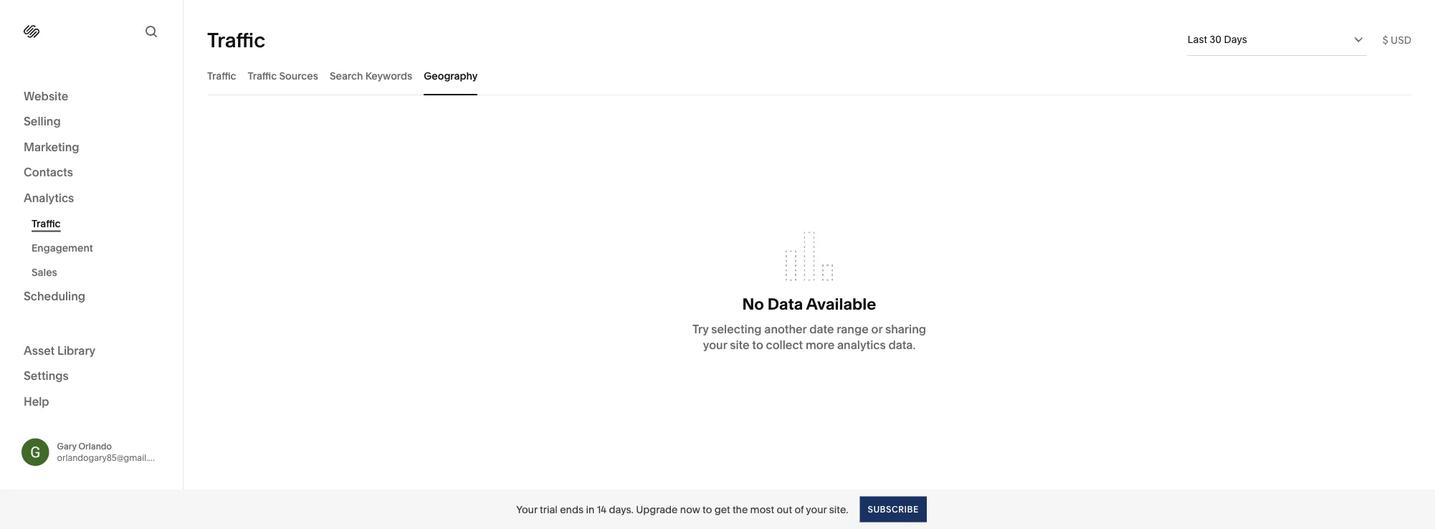 Task type: vqa. For each thing, say whether or not it's contained in the screenshot.
Ends
yes



Task type: describe. For each thing, give the bounding box(es) containing it.
traffic left traffic sources
[[207, 70, 236, 82]]

orlandogary85@gmail.com
[[57, 453, 167, 463]]

gary orlando orlandogary85@gmail.com
[[57, 441, 167, 463]]

traffic button
[[207, 56, 236, 95]]

traffic sources button
[[248, 56, 318, 95]]

marketing link
[[24, 139, 159, 156]]

out
[[777, 503, 792, 516]]

asset
[[24, 344, 55, 358]]

of
[[795, 503, 804, 516]]

site
[[730, 338, 750, 352]]

or
[[872, 322, 883, 336]]

ends
[[560, 503, 584, 516]]

no
[[743, 294, 764, 313]]

your trial ends in 14 days. upgrade now to get the most out of your site.
[[517, 503, 849, 516]]

upgrade
[[636, 503, 678, 516]]

geography button
[[424, 56, 478, 95]]

analytics
[[838, 338, 886, 352]]

usd
[[1391, 34, 1412, 46]]

website
[[24, 89, 68, 103]]

days
[[1225, 33, 1248, 46]]

14
[[597, 503, 607, 516]]

last 30 days button
[[1188, 24, 1367, 55]]

more
[[806, 338, 835, 352]]

most
[[751, 503, 775, 516]]

orlando
[[78, 441, 112, 452]]

traffic link
[[32, 211, 167, 236]]

$ usd
[[1383, 34, 1412, 46]]

another
[[765, 322, 807, 336]]

days.
[[609, 503, 634, 516]]

engagement
[[32, 242, 93, 254]]

now
[[680, 503, 700, 516]]

available
[[806, 294, 877, 313]]

traffic up "traffic" button
[[207, 28, 265, 52]]

the
[[733, 503, 748, 516]]

traffic inside button
[[248, 70, 277, 82]]

geography
[[424, 70, 478, 82]]

selecting
[[712, 322, 762, 336]]

sources
[[279, 70, 318, 82]]

settings link
[[24, 368, 159, 385]]

asset library
[[24, 344, 96, 358]]

data
[[768, 294, 803, 313]]

last
[[1188, 33, 1208, 46]]

settings
[[24, 369, 69, 383]]



Task type: locate. For each thing, give the bounding box(es) containing it.
your
[[703, 338, 728, 352], [806, 503, 827, 516]]

0 vertical spatial to
[[753, 338, 764, 352]]

site.
[[830, 503, 849, 516]]

analytics
[[24, 191, 74, 205]]

contacts link
[[24, 165, 159, 181]]

try
[[693, 322, 709, 336]]

engagement link
[[32, 236, 167, 260]]

analytics link
[[24, 190, 159, 207]]

date
[[810, 322, 834, 336]]

1 vertical spatial your
[[806, 503, 827, 516]]

0 horizontal spatial your
[[703, 338, 728, 352]]

your
[[517, 503, 538, 516]]

asset library link
[[24, 343, 159, 360]]

scheduling
[[24, 289, 85, 303]]

selling link
[[24, 114, 159, 131]]

keywords
[[366, 70, 413, 82]]

contacts
[[24, 165, 73, 179]]

in
[[586, 503, 595, 516]]

your inside try selecting another date range or sharing your site to collect more analytics data.
[[703, 338, 728, 352]]

1 horizontal spatial to
[[753, 338, 764, 352]]

no data available
[[743, 294, 877, 313]]

tab list
[[207, 56, 1412, 95]]

0 vertical spatial your
[[703, 338, 728, 352]]

website link
[[24, 88, 159, 105]]

sales link
[[32, 260, 167, 284]]

sharing
[[886, 322, 927, 336]]

scheduling link
[[24, 289, 159, 306]]

gary
[[57, 441, 76, 452]]

your right of
[[806, 503, 827, 516]]

sales
[[32, 266, 57, 278]]

30
[[1210, 33, 1222, 46]]

to right site
[[753, 338, 764, 352]]

0 horizontal spatial to
[[703, 503, 712, 516]]

trial
[[540, 503, 558, 516]]

get
[[715, 503, 730, 516]]

traffic down analytics
[[32, 217, 61, 229]]

search keywords
[[330, 70, 413, 82]]

1 horizontal spatial your
[[806, 503, 827, 516]]

traffic
[[207, 28, 265, 52], [207, 70, 236, 82], [248, 70, 277, 82], [32, 217, 61, 229]]

traffic sources
[[248, 70, 318, 82]]

range
[[837, 322, 869, 336]]

try selecting another date range or sharing your site to collect more analytics data.
[[693, 322, 927, 352]]

search keywords button
[[330, 56, 413, 95]]

selling
[[24, 114, 61, 128]]

1 vertical spatial to
[[703, 503, 712, 516]]

traffic left sources
[[248, 70, 277, 82]]

your down try
[[703, 338, 728, 352]]

$
[[1383, 34, 1389, 46]]

to
[[753, 338, 764, 352], [703, 503, 712, 516]]

search
[[330, 70, 363, 82]]

marketing
[[24, 140, 79, 154]]

help
[[24, 394, 49, 408]]

collect
[[766, 338, 803, 352]]

to left the get
[[703, 503, 712, 516]]

tab list containing traffic
[[207, 56, 1412, 95]]

subscribe
[[868, 504, 919, 515]]

help link
[[24, 394, 49, 410]]

subscribe button
[[860, 497, 927, 522]]

to inside try selecting another date range or sharing your site to collect more analytics data.
[[753, 338, 764, 352]]

library
[[57, 344, 96, 358]]

data.
[[889, 338, 916, 352]]

last 30 days
[[1188, 33, 1248, 46]]



